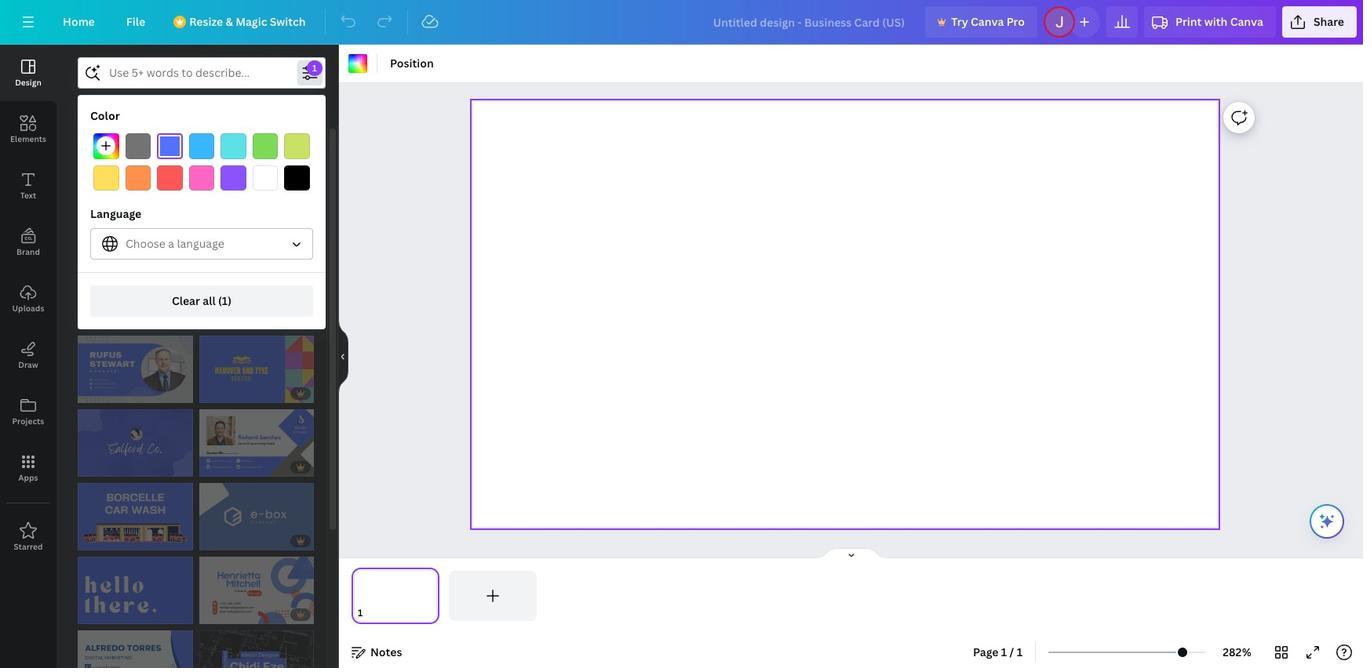 Task type: vqa. For each thing, say whether or not it's contained in the screenshot.
Firstly,
no



Task type: describe. For each thing, give the bounding box(es) containing it.
blue illustration car wash business card group
[[78, 484, 193, 551]]

language
[[90, 207, 142, 221]]

hide image
[[338, 319, 349, 394]]

print
[[1176, 14, 1202, 29]]

&
[[226, 14, 233, 29]]

add a new color image
[[93, 133, 119, 159]]

grey minimalist manager business card image
[[78, 336, 193, 404]]

apps
[[18, 473, 38, 484]]

yellow image
[[93, 165, 119, 191]]

apps button
[[0, 440, 57, 497]]

(1)
[[218, 294, 232, 309]]

canva inside button
[[971, 14, 1004, 29]]

choose a language
[[126, 236, 224, 251]]

Yellow button
[[93, 165, 119, 191]]

lime image
[[284, 133, 310, 159]]

lime image
[[284, 133, 310, 159]]

blue minimalist creative business card template group
[[199, 189, 314, 257]]

purple image
[[221, 165, 246, 191]]

resize & magic switch button
[[164, 6, 318, 38]]

Language button
[[90, 229, 313, 260]]

business card button
[[78, 139, 170, 170]]

home link
[[50, 6, 107, 38]]

pink
[[289, 146, 312, 161]]

color
[[90, 108, 120, 123]]

uploads button
[[0, 271, 57, 327]]

pink image
[[189, 165, 215, 191]]

design button
[[0, 45, 57, 101]]

white image
[[253, 165, 278, 191]]

Light blue button
[[189, 133, 215, 159]]

blue modern creative graphic design business card group
[[78, 263, 194, 330]]

#737373 button
[[125, 133, 151, 159]]

templates
[[118, 102, 173, 117]]

blue white triangle manager delivery company business card group
[[199, 557, 314, 625]]

main menu bar
[[0, 0, 1363, 45]]

business cards
[[185, 146, 264, 161]]

2 1 from the left
[[1017, 645, 1023, 660]]

pro
[[1007, 14, 1025, 29]]

business for business card
[[87, 146, 134, 161]]

Use 5+ words to describe... search field
[[109, 58, 294, 88]]

language
[[177, 236, 224, 251]]

Purple button
[[221, 165, 246, 191]]

black image
[[284, 165, 310, 191]]

clear
[[172, 294, 200, 309]]

light blue image
[[189, 133, 215, 159]]

ultramarine blue modern travel agency business card group
[[78, 410, 193, 477]]

share
[[1314, 14, 1345, 29]]

templates button
[[78, 95, 213, 125]]

position
[[390, 56, 434, 71]]

uploads
[[12, 303, 44, 314]]

1 1 from the left
[[1001, 645, 1007, 660]]

white and blue modern programming mobile business card group
[[199, 410, 314, 477]]

/
[[1010, 645, 1014, 660]]

coral red image
[[157, 165, 183, 191]]

file
[[126, 14, 145, 29]]

pink button
[[280, 139, 321, 170]]

page
[[973, 645, 999, 660]]

business for business cards
[[185, 146, 232, 161]]

projects button
[[0, 384, 57, 440]]

Orange button
[[125, 165, 151, 191]]

business card
[[87, 146, 160, 161]]

starred button
[[0, 509, 57, 566]]

business cards button
[[176, 139, 273, 170]]

282%
[[1223, 645, 1252, 660]]

clear all (1)
[[172, 294, 232, 309]]

switch
[[270, 14, 306, 29]]

black image
[[284, 165, 310, 191]]

projects
[[12, 416, 44, 427]]

canva inside dropdown button
[[1230, 14, 1264, 29]]

notes button
[[345, 640, 409, 666]]

cards
[[235, 146, 264, 161]]

elements button
[[0, 101, 57, 158]]

White button
[[253, 165, 278, 191]]

draw button
[[0, 327, 57, 384]]

add a new color image
[[93, 133, 119, 159]]

page 1 / 1
[[973, 645, 1023, 660]]

canva assistant image
[[1318, 513, 1337, 531]]

hide pages image
[[814, 548, 889, 560]]

home
[[63, 14, 95, 29]]

brand button
[[0, 214, 57, 271]]



Task type: locate. For each thing, give the bounding box(es) containing it.
business inside button
[[87, 146, 134, 161]]

canva
[[971, 14, 1004, 29], [1230, 14, 1264, 29]]

resize & magic switch
[[189, 14, 306, 29]]

1
[[1001, 645, 1007, 660], [1017, 645, 1023, 660]]

choose
[[126, 236, 165, 251]]

colorfull geometric book store business card group
[[199, 336, 314, 404]]

print with canva
[[1176, 14, 1264, 29]]

royal blue image
[[157, 133, 183, 159]]

share button
[[1282, 6, 1357, 38]]

try canva pro
[[951, 14, 1025, 29]]

grass green image
[[253, 133, 278, 159], [253, 133, 278, 159]]

draw
[[18, 359, 38, 370]]

2 business from the left
[[185, 146, 232, 161]]

blue modern and minimalist big data science business company business card group
[[200, 263, 314, 330]]

Black button
[[284, 165, 310, 191]]

turquoise blue image
[[221, 133, 246, 159], [221, 133, 246, 159]]

purple image
[[221, 165, 246, 191]]

blue illustration home cleaning service business card group
[[78, 189, 193, 257]]

white and blue modern programming mobile business card image
[[199, 410, 314, 477]]

try canva pro button
[[926, 6, 1038, 38]]

Design title text field
[[701, 6, 919, 38]]

design
[[15, 77, 41, 88]]

1 horizontal spatial business
[[185, 146, 232, 161]]

0 horizontal spatial canva
[[971, 14, 1004, 29]]

pink image
[[189, 165, 215, 191]]

business
[[87, 146, 134, 161], [185, 146, 232, 161]]

1 canva from the left
[[971, 14, 1004, 29]]

1 right /
[[1017, 645, 1023, 660]]

1 horizontal spatial 1
[[1017, 645, 1023, 660]]

clear all (1) button
[[90, 286, 313, 317]]

notes
[[370, 645, 402, 660]]

with
[[1205, 14, 1228, 29]]

#ffffff image
[[349, 54, 367, 73]]

light blue image
[[189, 133, 215, 159]]

a
[[168, 236, 174, 251]]

business inside button
[[185, 146, 232, 161]]

orange image
[[125, 165, 151, 191], [125, 165, 151, 191]]

file button
[[114, 6, 158, 38]]

white image
[[253, 165, 278, 191]]

try
[[951, 14, 968, 29]]

#737373 image
[[125, 133, 151, 159], [125, 133, 151, 159]]

0 horizontal spatial business
[[87, 146, 134, 161]]

Pink button
[[189, 165, 215, 191]]

1 left /
[[1001, 645, 1007, 660]]

all
[[203, 294, 216, 309]]

Turquoise blue button
[[221, 133, 246, 159]]

text
[[20, 190, 36, 201]]

1 business from the left
[[87, 146, 134, 161]]

side panel tab list
[[0, 45, 57, 566]]

text button
[[0, 158, 57, 214]]

e-box business card group
[[199, 484, 314, 551]]

Coral red button
[[157, 165, 183, 191]]

print with canva button
[[1144, 6, 1276, 38]]

elements
[[10, 133, 46, 144]]

Grass green button
[[253, 133, 278, 159]]

Page title text field
[[370, 606, 376, 622]]

position button
[[384, 51, 440, 76]]

starred
[[14, 542, 43, 553]]

canva right try
[[971, 14, 1004, 29]]

magic
[[236, 14, 267, 29]]

Lime button
[[284, 133, 310, 159]]

Royal blue button
[[157, 133, 183, 159]]

canva right with
[[1230, 14, 1264, 29]]

royal blue image
[[157, 133, 183, 159]]

yellow image
[[93, 165, 119, 191]]

1 horizontal spatial canva
[[1230, 14, 1264, 29]]

coral red image
[[157, 165, 183, 191]]

2 canva from the left
[[1230, 14, 1264, 29]]

282% button
[[1212, 640, 1263, 666]]

color option group
[[90, 130, 313, 194]]

page 1 image
[[352, 571, 440, 622]]

card
[[137, 146, 160, 161]]

resize
[[189, 14, 223, 29]]

creative minimalist business card group
[[78, 557, 193, 625]]

0 horizontal spatial 1
[[1001, 645, 1007, 660]]

brand
[[17, 246, 40, 257]]



